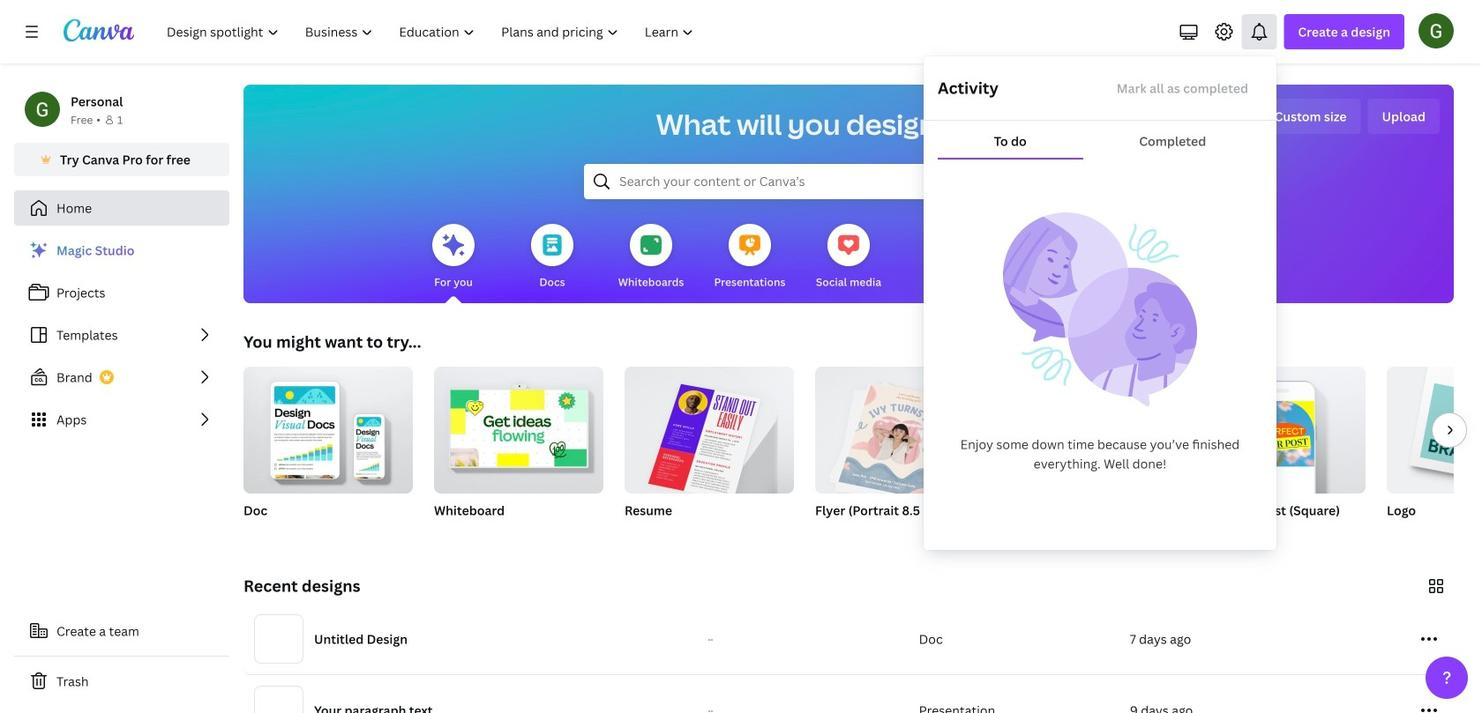 Task type: describe. For each thing, give the bounding box(es) containing it.
gary orlando image
[[1419, 13, 1454, 48]]

top level navigation element
[[155, 14, 709, 49]]

a picture of two chat message bubbles with people's faces in them. image
[[1003, 213, 1197, 407]]



Task type: locate. For each thing, give the bounding box(es) containing it.
list
[[14, 233, 229, 438]]

Search search field
[[619, 165, 1078, 199]]

group
[[625, 360, 794, 542], [625, 360, 794, 502], [1196, 360, 1366, 542], [1196, 360, 1366, 494], [244, 367, 413, 542], [244, 367, 413, 494], [434, 367, 603, 542], [815, 367, 985, 542], [815, 367, 985, 500], [1387, 367, 1482, 542], [1387, 367, 1482, 494]]

None search field
[[584, 164, 1113, 199]]



Task type: vqa. For each thing, say whether or not it's contained in the screenshot.
Top level navigation element
yes



